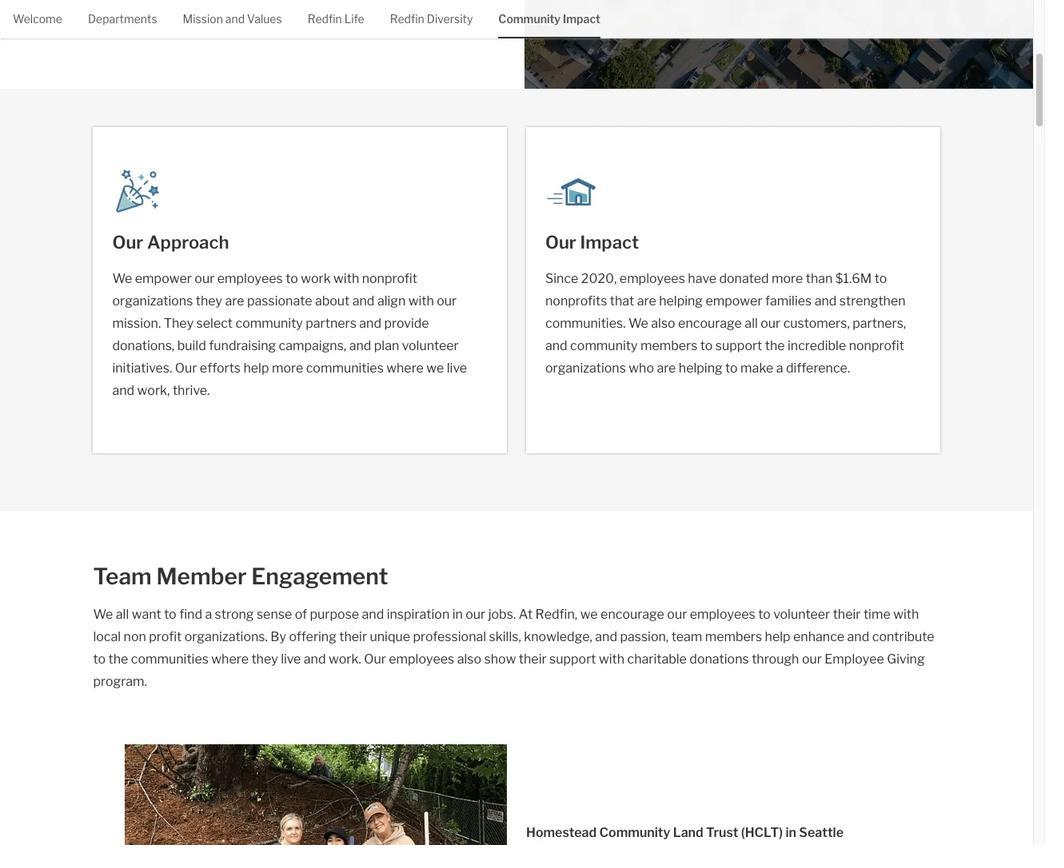 Task type: locate. For each thing, give the bounding box(es) containing it.
employee
[[825, 652, 885, 667]]

employees up "passionate"
[[217, 271, 283, 286]]

a right find
[[205, 607, 212, 622]]

and left the values
[[225, 12, 245, 26]]

to left work
[[286, 271, 298, 286]]

0 horizontal spatial organizations
[[112, 294, 193, 309]]

the inside the since 2020, employees have donated more than $1.6m to nonprofits that are helping empower families and strengthen communities. we also encourage all our customers, partners, and community members to support the incredible nonprofit organizations who are helping to make a difference.
[[765, 338, 785, 354]]

organizations up mission.
[[112, 294, 193, 309]]

0 horizontal spatial also
[[457, 652, 482, 667]]

community right diversity
[[499, 12, 561, 26]]

0 vertical spatial helping
[[659, 294, 703, 309]]

0 horizontal spatial where
[[211, 652, 249, 667]]

1 redfin from the left
[[308, 12, 342, 26]]

our approach link
[[112, 230, 488, 255]]

redfin life link
[[308, 0, 364, 36]]

to
[[286, 271, 298, 286], [875, 271, 887, 286], [701, 338, 713, 354], [726, 361, 738, 376], [164, 607, 177, 622], [758, 607, 771, 622], [93, 652, 106, 667]]

1 vertical spatial they
[[251, 652, 278, 667]]

their
[[833, 607, 861, 622], [339, 629, 367, 645], [519, 652, 547, 667]]

with
[[334, 271, 359, 286], [408, 294, 434, 309], [894, 607, 919, 622], [599, 652, 625, 667]]

1 vertical spatial community
[[570, 338, 638, 354]]

purpose
[[310, 607, 359, 622]]

plan
[[374, 338, 399, 354]]

1 horizontal spatial where
[[387, 361, 424, 376]]

redfin
[[308, 12, 342, 26], [390, 12, 425, 26]]

0 vertical spatial organizations
[[112, 294, 193, 309]]

help
[[244, 361, 269, 376], [765, 629, 791, 645]]

support inside we all want to find a strong sense of purpose and inspiration in our jobs. at redfin, we encourage our employees to volunteer their time with local non profit organizations. by offering their unique professional skills, knowledge, and passion, team members help enhance and contribute to the communities where they live and work. our employees also show their support with charitable donations through our employee giving program.
[[549, 652, 596, 667]]

1 horizontal spatial live
[[447, 361, 467, 376]]

more down campaigns, on the top left of the page
[[272, 361, 303, 376]]

support up 'make'
[[716, 338, 762, 354]]

0 vertical spatial empower
[[135, 271, 192, 286]]

0 vertical spatial we
[[427, 361, 444, 376]]

their right show
[[519, 652, 547, 667]]

1 vertical spatial empower
[[706, 294, 763, 309]]

volunteer down provide
[[402, 338, 459, 354]]

1 horizontal spatial empower
[[706, 294, 763, 309]]

passionate
[[247, 294, 312, 309]]

our
[[195, 271, 215, 286], [437, 294, 457, 309], [761, 316, 781, 331], [466, 607, 486, 622], [667, 607, 687, 622], [802, 652, 822, 667]]

mission.
[[112, 316, 161, 331]]

helping left 'make'
[[679, 361, 723, 376]]

all up 'make'
[[745, 316, 758, 331]]

0 vertical spatial more
[[772, 271, 803, 286]]

to up through
[[758, 607, 771, 622]]

communities down campaigns, on the top left of the page
[[306, 361, 384, 376]]

help down "fundraising"
[[244, 361, 269, 376]]

values
[[247, 12, 282, 26]]

community inside the since 2020, employees have donated more than $1.6m to nonprofits that are helping empower families and strengthen communities. we also encourage all our customers, partners, and community members to support the incredible nonprofit organizations who are helping to make a difference.
[[570, 338, 638, 354]]

1 vertical spatial a
[[205, 607, 212, 622]]

also
[[651, 316, 676, 331], [457, 652, 482, 667]]

0 vertical spatial a
[[776, 361, 783, 376]]

employees inside we empower our employees to work with nonprofit organizations they are passionate about and align with our mission. they select community partners and provide donations, build fundraising campaigns, and plan volunteer initiatives. our efforts help more communities where we live and work, thrive.
[[217, 271, 283, 286]]

help inside we all want to find a strong sense of purpose and inspiration in our jobs. at redfin, we encourage our employees to volunteer their time with local non profit organizations. by offering their unique professional skills, knowledge, and passion, team members help enhance and contribute to the communities where they live and work. our employees also show their support with charitable donations through our employee giving program.
[[765, 629, 791, 645]]

0 horizontal spatial all
[[116, 607, 129, 622]]

0 horizontal spatial redfin
[[308, 12, 342, 26]]

they inside we all want to find a strong sense of purpose and inspiration in our jobs. at redfin, we encourage our employees to volunteer their time with local non profit organizations. by offering their unique professional skills, knowledge, and passion, team members help enhance and contribute to the communities where they live and work. our employees also show their support with charitable donations through our employee giving program.
[[251, 652, 278, 667]]

departments link
[[88, 0, 157, 36]]

we right redfin,
[[580, 607, 598, 622]]

0 vertical spatial where
[[387, 361, 424, 376]]

0 vertical spatial in
[[452, 607, 463, 622]]

0 vertical spatial communities
[[306, 361, 384, 376]]

time
[[864, 607, 891, 622]]

encourage up the 'passion,'
[[601, 607, 665, 622]]

where down organizations.
[[211, 652, 249, 667]]

our up 'thrive.' in the left top of the page
[[175, 361, 197, 376]]

we up local on the left bottom of page
[[93, 607, 113, 622]]

1 vertical spatial we
[[629, 316, 649, 331]]

are up 'select'
[[225, 294, 244, 309]]

1 horizontal spatial members
[[705, 629, 762, 645]]

0 horizontal spatial support
[[549, 652, 596, 667]]

employees up that
[[620, 271, 685, 286]]

community left land
[[600, 826, 671, 841]]

community down "passionate"
[[236, 316, 303, 331]]

live inside we empower our employees to work with nonprofit organizations they are passionate about and align with our mission. they select community partners and provide donations, build fundraising campaigns, and plan volunteer initiatives. our efforts help more communities where we live and work, thrive.
[[447, 361, 467, 376]]

1 vertical spatial also
[[457, 652, 482, 667]]

0 horizontal spatial encourage
[[601, 607, 665, 622]]

encourage down have
[[678, 316, 742, 331]]

1 vertical spatial live
[[281, 652, 301, 667]]

more inside we empower our employees to work with nonprofit organizations they are passionate about and align with our mission. they select community partners and provide donations, build fundraising campaigns, and plan volunteer initiatives. our efforts help more communities where we live and work, thrive.
[[272, 361, 303, 376]]

employees inside the since 2020, employees have donated more than $1.6m to nonprofits that are helping empower families and strengthen communities. we also encourage all our customers, partners, and community members to support the incredible nonprofit organizations who are helping to make a difference.
[[620, 271, 685, 286]]

contribute
[[872, 629, 935, 645]]

1 horizontal spatial they
[[251, 652, 278, 667]]

0 vertical spatial support
[[716, 338, 762, 354]]

1 vertical spatial communities
[[131, 652, 209, 667]]

nonprofit up align
[[362, 271, 417, 286]]

we up mission.
[[112, 271, 132, 286]]

welcome link
[[13, 0, 62, 36]]

empower down our approach
[[135, 271, 192, 286]]

families
[[765, 294, 812, 309]]

in
[[452, 607, 463, 622], [786, 826, 797, 841]]

their up work.
[[339, 629, 367, 645]]

0 vertical spatial nonprofit
[[362, 271, 417, 286]]

0 horizontal spatial empower
[[135, 271, 192, 286]]

we down that
[[629, 316, 649, 331]]

they down by
[[251, 652, 278, 667]]

members
[[641, 338, 698, 354], [705, 629, 762, 645]]

redfin inside redfin diversity link
[[390, 12, 425, 26]]

communities down the profit
[[131, 652, 209, 667]]

land
[[673, 826, 704, 841]]

help inside we empower our employees to work with nonprofit organizations they are passionate about and align with our mission. they select community partners and provide donations, build fundraising campaigns, and plan volunteer initiatives. our efforts help more communities where we live and work, thrive.
[[244, 361, 269, 376]]

1 vertical spatial their
[[339, 629, 367, 645]]

are right that
[[637, 294, 656, 309]]

1 vertical spatial all
[[116, 607, 129, 622]]

volunteer
[[402, 338, 459, 354], [774, 607, 830, 622]]

empower inside the since 2020, employees have donated more than $1.6m to nonprofits that are helping empower families and strengthen communities. we also encourage all our customers, partners, and community members to support the incredible nonprofit organizations who are helping to make a difference.
[[706, 294, 763, 309]]

0 horizontal spatial we
[[427, 361, 444, 376]]

1 vertical spatial members
[[705, 629, 762, 645]]

they inside we empower our employees to work with nonprofit organizations they are passionate about and align with our mission. they select community partners and provide donations, build fundraising campaigns, and plan volunteer initiatives. our efforts help more communities where we live and work, thrive.
[[196, 294, 222, 309]]

1 horizontal spatial redfin
[[390, 12, 425, 26]]

2 vertical spatial we
[[93, 607, 113, 622]]

0 horizontal spatial live
[[281, 652, 301, 667]]

aerial view of a community of homes image
[[525, 0, 1033, 89]]

0 horizontal spatial communities
[[131, 652, 209, 667]]

1 horizontal spatial more
[[772, 271, 803, 286]]

community impact link
[[499, 0, 601, 36]]

all left "want"
[[116, 607, 129, 622]]

community inside we empower our employees to work with nonprofit organizations they are passionate about and align with our mission. they select community partners and provide donations, build fundraising campaigns, and plan volunteer initiatives. our efforts help more communities where we live and work, thrive.
[[236, 316, 303, 331]]

$1.6m
[[836, 271, 872, 286]]

trust
[[706, 826, 739, 841]]

who
[[629, 361, 654, 376]]

0 horizontal spatial in
[[452, 607, 463, 622]]

1 vertical spatial we
[[580, 607, 598, 622]]

partners
[[306, 316, 357, 331]]

in up the professional
[[452, 607, 463, 622]]

1 horizontal spatial communities
[[306, 361, 384, 376]]

also up who
[[651, 316, 676, 331]]

more up families
[[772, 271, 803, 286]]

members up donations
[[705, 629, 762, 645]]

initiatives.
[[112, 361, 172, 376]]

redfin,
[[536, 607, 578, 622]]

1 horizontal spatial help
[[765, 629, 791, 645]]

also down the professional
[[457, 652, 482, 667]]

where down "plan"
[[387, 361, 424, 376]]

support
[[716, 338, 762, 354], [549, 652, 596, 667]]

1 vertical spatial in
[[786, 826, 797, 841]]

our down unique
[[364, 652, 386, 667]]

of
[[295, 607, 307, 622]]

build
[[177, 338, 206, 354]]

more
[[772, 271, 803, 286], [272, 361, 303, 376]]

1 vertical spatial support
[[549, 652, 596, 667]]

empower
[[135, 271, 192, 286], [706, 294, 763, 309]]

2 horizontal spatial their
[[833, 607, 861, 622]]

redfin left life
[[308, 12, 342, 26]]

0 horizontal spatial community
[[236, 316, 303, 331]]

their left time
[[833, 607, 861, 622]]

0 vertical spatial community
[[499, 12, 561, 26]]

1 horizontal spatial we
[[580, 607, 598, 622]]

our right align
[[437, 294, 457, 309]]

we inside we empower our employees to work with nonprofit organizations they are passionate about and align with our mission. they select community partners and provide donations, build fundraising campaigns, and plan volunteer initiatives. our efforts help more communities where we live and work, thrive.
[[112, 271, 132, 286]]

knowledge,
[[524, 629, 593, 645]]

employees up team
[[690, 607, 756, 622]]

0 vertical spatial we
[[112, 271, 132, 286]]

communities.
[[545, 316, 626, 331]]

community
[[499, 12, 561, 26], [600, 826, 671, 841]]

empower down "donated"
[[706, 294, 763, 309]]

2020,
[[581, 271, 617, 286]]

all
[[745, 316, 758, 331], [116, 607, 129, 622]]

1 horizontal spatial volunteer
[[774, 607, 830, 622]]

1 horizontal spatial nonprofit
[[849, 338, 904, 354]]

1 horizontal spatial in
[[786, 826, 797, 841]]

0 horizontal spatial the
[[108, 652, 128, 667]]

0 horizontal spatial more
[[272, 361, 303, 376]]

nonprofit down partners,
[[849, 338, 904, 354]]

our
[[112, 232, 143, 253], [545, 232, 577, 253], [175, 361, 197, 376], [364, 652, 386, 667]]

through
[[752, 652, 799, 667]]

team member engagement
[[93, 563, 388, 590]]

a right 'make'
[[776, 361, 783, 376]]

unique
[[370, 629, 410, 645]]

volunteer inside we all want to find a strong sense of purpose and inspiration in our jobs. at redfin, we encourage our employees to volunteer their time with local non profit organizations. by offering their unique professional skills, knowledge, and passion, team members help enhance and contribute to the communities where they live and work. our employees also show their support with charitable donations through our employee giving program.
[[774, 607, 830, 622]]

passion,
[[620, 629, 669, 645]]

our down families
[[761, 316, 781, 331]]

0 vertical spatial impact
[[563, 12, 601, 26]]

1 horizontal spatial the
[[765, 338, 785, 354]]

1 vertical spatial help
[[765, 629, 791, 645]]

to up strengthen
[[875, 271, 887, 286]]

nonprofit inside the since 2020, employees have donated more than $1.6m to nonprofits that are helping empower families and strengthen communities. we also encourage all our customers, partners, and community members to support the incredible nonprofit organizations who are helping to make a difference.
[[849, 338, 904, 354]]

0 vertical spatial volunteer
[[402, 338, 459, 354]]

strong
[[215, 607, 254, 622]]

member
[[156, 563, 247, 590]]

0 vertical spatial encourage
[[678, 316, 742, 331]]

1 vertical spatial more
[[272, 361, 303, 376]]

align
[[377, 294, 406, 309]]

by
[[271, 629, 286, 645]]

organizations
[[112, 294, 193, 309], [545, 361, 626, 376]]

impact
[[563, 12, 601, 26], [580, 232, 639, 253]]

1 horizontal spatial all
[[745, 316, 758, 331]]

1 vertical spatial encourage
[[601, 607, 665, 622]]

0 horizontal spatial a
[[205, 607, 212, 622]]

employees
[[217, 271, 283, 286], [620, 271, 685, 286], [690, 607, 756, 622], [389, 652, 455, 667]]

we down provide
[[427, 361, 444, 376]]

0 vertical spatial community
[[236, 316, 303, 331]]

mission and values
[[183, 12, 282, 26]]

1 horizontal spatial encourage
[[678, 316, 742, 331]]

are
[[225, 294, 244, 309], [637, 294, 656, 309], [657, 361, 676, 376]]

organizations inside the since 2020, employees have donated more than $1.6m to nonprofits that are helping empower families and strengthen communities. we also encourage all our customers, partners, and community members to support the incredible nonprofit organizations who are helping to make a difference.
[[545, 361, 626, 376]]

0 vertical spatial they
[[196, 294, 222, 309]]

a inside we all want to find a strong sense of purpose and inspiration in our jobs. at redfin, we encourage our employees to volunteer their time with local non profit organizations. by offering their unique professional skills, knowledge, and passion, team members help enhance and contribute to the communities where they live and work. our employees also show their support with charitable donations through our employee giving program.
[[205, 607, 212, 622]]

0 vertical spatial also
[[651, 316, 676, 331]]

0 horizontal spatial volunteer
[[402, 338, 459, 354]]

0 horizontal spatial members
[[641, 338, 698, 354]]

0 vertical spatial the
[[765, 338, 785, 354]]

1 vertical spatial community
[[600, 826, 671, 841]]

redfin inside 'redfin life' link
[[308, 12, 342, 26]]

volunteer up enhance
[[774, 607, 830, 622]]

where
[[387, 361, 424, 376], [211, 652, 249, 667]]

and left align
[[353, 294, 375, 309]]

they up 'select'
[[196, 294, 222, 309]]

1 horizontal spatial a
[[776, 361, 783, 376]]

help up through
[[765, 629, 791, 645]]

1 horizontal spatial organizations
[[545, 361, 626, 376]]

organizations down communities.
[[545, 361, 626, 376]]

members up who
[[641, 338, 698, 354]]

1 vertical spatial where
[[211, 652, 249, 667]]

support down knowledge, at the right bottom of the page
[[549, 652, 596, 667]]

0 horizontal spatial are
[[225, 294, 244, 309]]

organizations inside we empower our employees to work with nonprofit organizations they are passionate about and align with our mission. they select community partners and provide donations, build fundraising campaigns, and plan volunteer initiatives. our efforts help more communities where we live and work, thrive.
[[112, 294, 193, 309]]

0 vertical spatial members
[[641, 338, 698, 354]]

1 vertical spatial nonprofit
[[849, 338, 904, 354]]

1 vertical spatial organizations
[[545, 361, 626, 376]]

and left "plan"
[[349, 338, 371, 354]]

they
[[196, 294, 222, 309], [251, 652, 278, 667]]

0 horizontal spatial they
[[196, 294, 222, 309]]

0 vertical spatial all
[[745, 316, 758, 331]]

1 horizontal spatial support
[[716, 338, 762, 354]]

live
[[447, 361, 467, 376], [281, 652, 301, 667]]

work
[[301, 271, 331, 286]]

with up about
[[334, 271, 359, 286]]

community down communities.
[[570, 338, 638, 354]]

thrive.
[[173, 383, 210, 398]]

are right who
[[657, 361, 676, 376]]

the
[[765, 338, 785, 354], [108, 652, 128, 667]]

0 vertical spatial live
[[447, 361, 467, 376]]

helping down have
[[659, 294, 703, 309]]

our down enhance
[[802, 652, 822, 667]]

the inside we all want to find a strong sense of purpose and inspiration in our jobs. at redfin, we encourage our employees to volunteer their time with local non profit organizations. by offering their unique professional skills, knowledge, and passion, team members help enhance and contribute to the communities where they live and work. our employees also show their support with charitable donations through our employee giving program.
[[108, 652, 128, 667]]

redfin left diversity
[[390, 12, 425, 26]]

0 horizontal spatial nonprofit
[[362, 271, 417, 286]]

the up program.
[[108, 652, 128, 667]]

1 horizontal spatial also
[[651, 316, 676, 331]]

we inside we all want to find a strong sense of purpose and inspiration in our jobs. at redfin, we encourage our employees to volunteer their time with local non profit organizations. by offering their unique professional skills, knowledge, and passion, team members help enhance and contribute to the communities where they live and work. our employees also show their support with charitable donations through our employee giving program.
[[93, 607, 113, 622]]

2 vertical spatial their
[[519, 652, 547, 667]]

communities
[[306, 361, 384, 376], [131, 652, 209, 667]]

1 horizontal spatial community
[[570, 338, 638, 354]]

and left the 'passion,'
[[595, 629, 617, 645]]

2 redfin from the left
[[390, 12, 425, 26]]

0 horizontal spatial help
[[244, 361, 269, 376]]

seattle
[[799, 826, 844, 841]]

want
[[132, 607, 161, 622]]

in right (hclt)
[[786, 826, 797, 841]]

with up provide
[[408, 294, 434, 309]]

volunteer inside we empower our employees to work with nonprofit organizations they are passionate about and align with our mission. they select community partners and provide donations, build fundraising campaigns, and plan volunteer initiatives. our efforts help more communities where we live and work, thrive.
[[402, 338, 459, 354]]

fundraising
[[209, 338, 276, 354]]

1 vertical spatial impact
[[580, 232, 639, 253]]

donated
[[719, 271, 769, 286]]

helping
[[659, 294, 703, 309], [679, 361, 723, 376]]

find
[[179, 607, 202, 622]]

0 horizontal spatial community
[[499, 12, 561, 26]]

provide
[[384, 316, 429, 331]]

0 vertical spatial help
[[244, 361, 269, 376]]

the up 'make'
[[765, 338, 785, 354]]



Task type: vqa. For each thing, say whether or not it's contained in the screenshot.
the
yes



Task type: describe. For each thing, give the bounding box(es) containing it.
where inside we empower our employees to work with nonprofit organizations they are passionate about and align with our mission. they select community partners and provide donations, build fundraising campaigns, and plan volunteer initiatives. our efforts help more communities where we live and work, thrive.
[[387, 361, 424, 376]]

offering
[[289, 629, 337, 645]]

sense
[[257, 607, 292, 622]]

and up unique
[[362, 607, 384, 622]]

communities inside we all want to find a strong sense of purpose and inspiration in our jobs. at redfin, we encourage our employees to volunteer their time with local non profit organizations. by offering their unique professional skills, knowledge, and passion, team members help enhance and contribute to the communities where they live and work. our employees also show their support with charitable donations through our employee giving program.
[[131, 652, 209, 667]]

our impact
[[545, 232, 639, 253]]

than
[[806, 271, 833, 286]]

0 vertical spatial their
[[833, 607, 861, 622]]

to left 'make'
[[726, 361, 738, 376]]

donations
[[690, 652, 749, 667]]

more inside the since 2020, employees have donated more than $1.6m to nonprofits that are helping empower families and strengthen communities. we also encourage all our customers, partners, and community members to support the incredible nonprofit organizations who are helping to make a difference.
[[772, 271, 803, 286]]

redfin for redfin diversity
[[390, 12, 425, 26]]

a inside the since 2020, employees have donated more than $1.6m to nonprofits that are helping empower families and strengthen communities. we also encourage all our customers, partners, and community members to support the incredible nonprofit organizations who are helping to make a difference.
[[776, 361, 783, 376]]

with up contribute
[[894, 607, 919, 622]]

1 horizontal spatial community
[[600, 826, 671, 841]]

customers,
[[784, 316, 850, 331]]

and up "employee" in the bottom of the page
[[847, 629, 870, 645]]

redfin diversity link
[[390, 0, 473, 36]]

engagement
[[251, 563, 388, 590]]

local
[[93, 629, 121, 645]]

non
[[124, 629, 146, 645]]

team
[[672, 629, 702, 645]]

1 horizontal spatial their
[[519, 652, 547, 667]]

our down approach in the left of the page
[[195, 271, 215, 286]]

redfin academy logo image
[[545, 166, 597, 217]]

work.
[[329, 652, 361, 667]]

difference.
[[786, 361, 850, 376]]

at
[[519, 607, 533, 622]]

inspiration
[[387, 607, 450, 622]]

and down communities.
[[545, 338, 568, 354]]

profit
[[149, 629, 182, 645]]

to inside we empower our employees to work with nonprofit organizations they are passionate about and align with our mission. they select community partners and provide donations, build fundraising campaigns, and plan volunteer initiatives. our efforts help more communities where we live and work, thrive.
[[286, 271, 298, 286]]

encourage inside we all want to find a strong sense of purpose and inspiration in our jobs. at redfin, we encourage our employees to volunteer their time with local non profit organizations. by offering their unique professional skills, knowledge, and passion, team members help enhance and contribute to the communities where they live and work. our employees also show their support with charitable donations through our employee giving program.
[[601, 607, 665, 622]]

our inside we all want to find a strong sense of purpose and inspiration in our jobs. at redfin, we encourage our employees to volunteer their time with local non profit organizations. by offering their unique professional skills, knowledge, and passion, team members help enhance and contribute to the communities where they live and work. our employees also show their support with charitable donations through our employee giving program.
[[364, 652, 386, 667]]

to down local on the left bottom of page
[[93, 652, 106, 667]]

giving
[[887, 652, 925, 667]]

mission
[[183, 12, 223, 26]]

redfin life
[[308, 12, 364, 26]]

partners,
[[853, 316, 906, 331]]

select
[[196, 316, 233, 331]]

and down the initiatives.
[[112, 383, 134, 398]]

(hclt)
[[741, 826, 783, 841]]

where inside we all want to find a strong sense of purpose and inspiration in our jobs. at redfin, we encourage our employees to volunteer their time with local non profit organizations. by offering their unique professional skills, knowledge, and passion, team members help enhance and contribute to the communities where they live and work. our employees also show their support with charitable donations through our employee giving program.
[[211, 652, 249, 667]]

in inside we all want to find a strong sense of purpose and inspiration in our jobs. at redfin, we encourage our employees to volunteer their time with local non profit organizations. by offering their unique professional skills, knowledge, and passion, team members help enhance and contribute to the communities where they live and work. our employees also show their support with charitable donations through our employee giving program.
[[452, 607, 463, 622]]

employees down the professional
[[389, 652, 455, 667]]

our up team
[[667, 607, 687, 622]]

our approach
[[112, 232, 229, 253]]

communities inside we empower our employees to work with nonprofit organizations they are passionate about and align with our mission. they select community partners and provide donations, build fundraising campaigns, and plan volunteer initiatives. our efforts help more communities where we live and work, thrive.
[[306, 361, 384, 376]]

members inside we all want to find a strong sense of purpose and inspiration in our jobs. at redfin, we encourage our employees to volunteer their time with local non profit organizations. by offering their unique professional skills, knowledge, and passion, team members help enhance and contribute to the communities where they live and work. our employees also show their support with charitable donations through our employee giving program.
[[705, 629, 762, 645]]

our down woman presenting on stage image
[[112, 232, 143, 253]]

program.
[[93, 674, 147, 689]]

and down than
[[815, 294, 837, 309]]

make
[[741, 361, 774, 376]]

all inside the since 2020, employees have donated more than $1.6m to nonprofits that are helping empower families and strengthen communities. we also encourage all our customers, partners, and community members to support the incredible nonprofit organizations who are helping to make a difference.
[[745, 316, 758, 331]]

since
[[545, 271, 579, 286]]

show
[[484, 652, 516, 667]]

enhance
[[793, 629, 845, 645]]

nonprofits
[[545, 294, 607, 309]]

members inside the since 2020, employees have donated more than $1.6m to nonprofits that are helping empower families and strengthen communities. we also encourage all our customers, partners, and community members to support the incredible nonprofit organizations who are helping to make a difference.
[[641, 338, 698, 354]]

work,
[[137, 383, 170, 398]]

we inside we empower our employees to work with nonprofit organizations they are passionate about and align with our mission. they select community partners and provide donations, build fundraising campaigns, and plan volunteer initiatives. our efforts help more communities where we live and work, thrive.
[[427, 361, 444, 376]]

we inside we all want to find a strong sense of purpose and inspiration in our jobs. at redfin, we encourage our employees to volunteer their time with local non profit organizations. by offering their unique professional skills, knowledge, and passion, team members help enhance and contribute to the communities where they live and work. our employees also show their support with charitable donations through our employee giving program.
[[580, 607, 598, 622]]

0 horizontal spatial their
[[339, 629, 367, 645]]

approach
[[147, 232, 229, 253]]

homestead community land trust (hclt) in seattle
[[526, 826, 844, 841]]

and down offering
[[304, 652, 326, 667]]

donations,
[[112, 338, 175, 354]]

support inside the since 2020, employees have donated more than $1.6m to nonprofits that are helping empower families and strengthen communities. we also encourage all our customers, partners, and community members to support the incredible nonprofit organizations who are helping to make a difference.
[[716, 338, 762, 354]]

we empower our employees to work with nonprofit organizations they are passionate about and align with our mission. they select community partners and provide donations, build fundraising campaigns, and plan volunteer initiatives. our efforts help more communities where we live and work, thrive.
[[112, 271, 467, 398]]

our up since
[[545, 232, 577, 253]]

homestead
[[526, 826, 597, 841]]

diversity
[[427, 12, 473, 26]]

are inside we empower our employees to work with nonprofit organizations they are passionate about and align with our mission. they select community partners and provide donations, build fundraising campaigns, and plan volunteer initiatives. our efforts help more communities where we live and work, thrive.
[[225, 294, 244, 309]]

our inside we empower our employees to work with nonprofit organizations they are passionate about and align with our mission. they select community partners and provide donations, build fundraising campaigns, and plan volunteer initiatives. our efforts help more communities where we live and work, thrive.
[[175, 361, 197, 376]]

organizations.
[[184, 629, 268, 645]]

empower inside we empower our employees to work with nonprofit organizations they are passionate about and align with our mission. they select community partners and provide donations, build fundraising campaigns, and plan volunteer initiatives. our efforts help more communities where we live and work, thrive.
[[135, 271, 192, 286]]

redfin for redfin life
[[308, 12, 342, 26]]

our left jobs.
[[466, 607, 486, 622]]

woman presenting on stage image
[[112, 166, 164, 217]]

nonprofit inside we empower our employees to work with nonprofit organizations they are passionate about and align with our mission. they select community partners and provide donations, build fundraising campaigns, and plan volunteer initiatives. our efforts help more communities where we live and work, thrive.
[[362, 271, 417, 286]]

our inside the since 2020, employees have donated more than $1.6m to nonprofits that are helping empower families and strengthen communities. we also encourage all our customers, partners, and community members to support the incredible nonprofit organizations who are helping to make a difference.
[[761, 316, 781, 331]]

we all want to find a strong sense of purpose and inspiration in our jobs. at redfin, we encourage our employees to volunteer their time with local non profit organizations. by offering their unique professional skills, knowledge, and passion, team members help enhance and contribute to the communities where they live and work. our employees also show their support with charitable donations through our employee giving program.
[[93, 607, 935, 689]]

also inside the since 2020, employees have donated more than $1.6m to nonprofits that are helping empower families and strengthen communities. we also encourage all our customers, partners, and community members to support the incredible nonprofit organizations who are helping to make a difference.
[[651, 316, 676, 331]]

2 horizontal spatial are
[[657, 361, 676, 376]]

team
[[93, 563, 152, 590]]

mission and values link
[[183, 0, 282, 36]]

we for mission.
[[112, 271, 132, 286]]

jobs.
[[488, 607, 516, 622]]

we inside the since 2020, employees have donated more than $1.6m to nonprofits that are helping empower families and strengthen communities. we also encourage all our customers, partners, and community members to support the incredible nonprofit organizations who are helping to make a difference.
[[629, 316, 649, 331]]

since 2020, employees have donated more than $1.6m to nonprofits that are helping empower families and strengthen communities. we also encourage all our customers, partners, and community members to support the incredible nonprofit organizations who are helping to make a difference.
[[545, 271, 906, 376]]

community impact
[[499, 12, 601, 26]]

impact for community impact
[[563, 12, 601, 26]]

and up "plan"
[[359, 316, 382, 331]]

our impact link
[[545, 230, 921, 255]]

we for we
[[93, 607, 113, 622]]

skills,
[[489, 629, 521, 645]]

welcome
[[13, 12, 62, 26]]

departments
[[88, 12, 157, 26]]

campaigns,
[[279, 338, 347, 354]]

1 horizontal spatial are
[[637, 294, 656, 309]]

redfin diversity
[[390, 12, 473, 26]]

with down the 'passion,'
[[599, 652, 625, 667]]

to left find
[[164, 607, 177, 622]]

they
[[164, 316, 194, 331]]

life
[[345, 12, 364, 26]]

live inside we all want to find a strong sense of purpose and inspiration in our jobs. at redfin, we encourage our employees to volunteer their time with local non profit organizations. by offering their unique professional skills, knowledge, and passion, team members help enhance and contribute to the communities where they live and work. our employees also show their support with charitable donations through our employee giving program.
[[281, 652, 301, 667]]

have
[[688, 271, 717, 286]]

1 vertical spatial helping
[[679, 361, 723, 376]]

incredible
[[788, 338, 846, 354]]

charitable
[[627, 652, 687, 667]]

encourage inside the since 2020, employees have donated more than $1.6m to nonprofits that are helping empower families and strengthen communities. we also encourage all our customers, partners, and community members to support the incredible nonprofit organizations who are helping to make a difference.
[[678, 316, 742, 331]]

also inside we all want to find a strong sense of purpose and inspiration in our jobs. at redfin, we encourage our employees to volunteer their time with local non profit organizations. by offering their unique professional skills, knowledge, and passion, team members help enhance and contribute to the communities where they live and work. our employees also show their support with charitable donations through our employee giving program.
[[457, 652, 482, 667]]

and inside mission and values link
[[225, 12, 245, 26]]

professional
[[413, 629, 486, 645]]

that
[[610, 294, 635, 309]]

about
[[315, 294, 350, 309]]

all inside we all want to find a strong sense of purpose and inspiration in our jobs. at redfin, we encourage our employees to volunteer their time with local non profit organizations. by offering their unique professional skills, knowledge, and passion, team members help enhance and contribute to the communities where they live and work. our employees also show their support with charitable donations through our employee giving program.
[[116, 607, 129, 622]]

efforts
[[200, 361, 241, 376]]

impact for our impact
[[580, 232, 639, 253]]

strengthen
[[840, 294, 906, 309]]

to down have
[[701, 338, 713, 354]]



